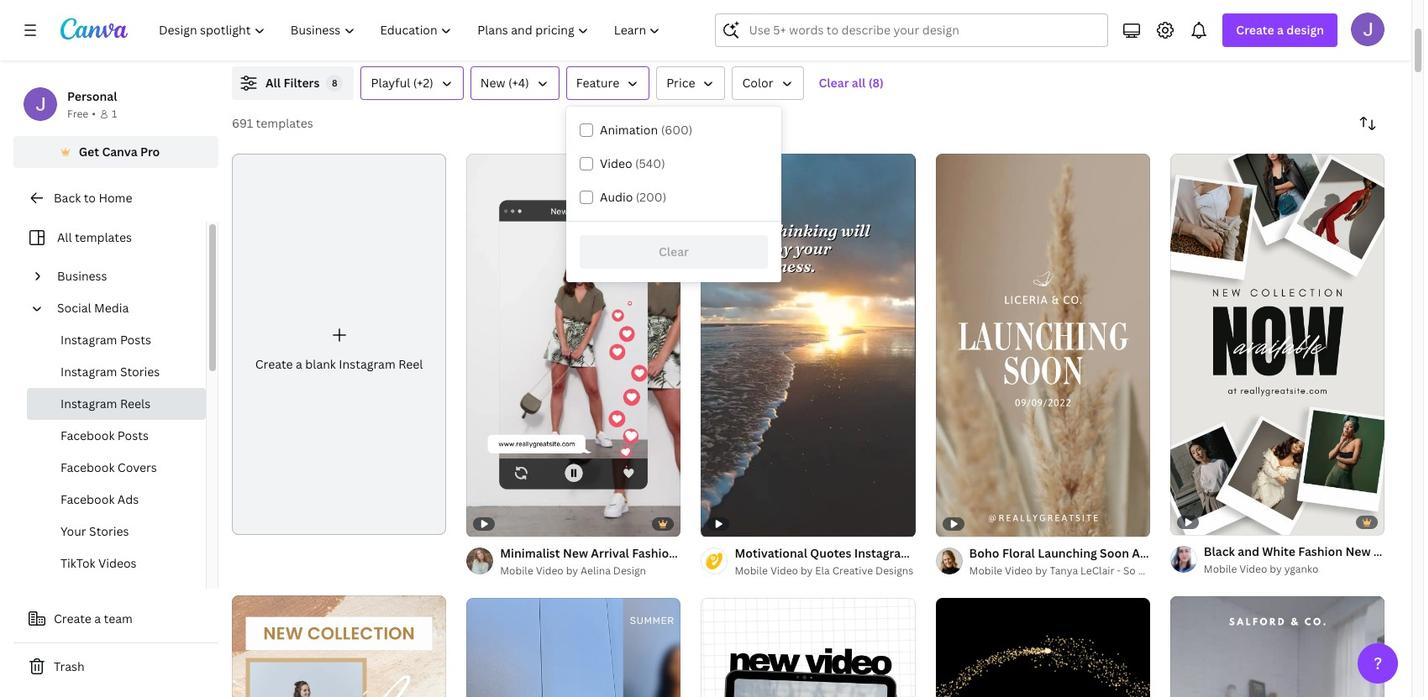 Task type: vqa. For each thing, say whether or not it's contained in the screenshot.


Task type: locate. For each thing, give the bounding box(es) containing it.
create for create a blank instagram reel
[[255, 356, 293, 372]]

1 horizontal spatial new
[[563, 545, 588, 561]]

1 horizontal spatial a
[[296, 356, 302, 372]]

trash
[[54, 659, 85, 675]]

0 horizontal spatial a
[[94, 611, 101, 627]]

new up mobile video by aelina design link
[[563, 545, 588, 561]]

black
[[1204, 543, 1235, 559]]

ads
[[117, 491, 139, 507]]

0 vertical spatial all
[[265, 75, 281, 91]]

audio
[[600, 189, 633, 205]]

1 horizontal spatial create
[[255, 356, 293, 372]]

templates for 691 templates
[[256, 115, 313, 131]]

all filters
[[265, 75, 320, 91]]

to
[[84, 190, 96, 206]]

0 vertical spatial stories
[[120, 364, 160, 380]]

video left the floral
[[942, 545, 975, 561]]

create a blank instagram reel
[[255, 356, 423, 372]]

home
[[99, 190, 132, 206]]

8
[[332, 76, 338, 89]]

boho floral launching soon announcement mobile video link
[[969, 544, 1298, 563]]

1 horizontal spatial fashion
[[1298, 543, 1343, 559]]

create left blank
[[255, 356, 293, 372]]

0 horizontal spatial create
[[54, 611, 91, 627]]

motivational quotes instagram reel video mobile video by ela creative designs
[[735, 545, 975, 578]]

create for create a team
[[54, 611, 91, 627]]

design
[[613, 564, 646, 578]]

fashion for shop
[[632, 545, 676, 561]]

motivational
[[735, 545, 807, 561]]

3 facebook from the top
[[60, 491, 115, 507]]

by down white on the right bottom of page
[[1270, 562, 1282, 576]]

minimalist
[[500, 545, 560, 561]]

0 horizontal spatial fashion
[[632, 545, 676, 561]]

instagram stories
[[60, 364, 160, 380]]

1 vertical spatial create
[[255, 356, 293, 372]]

stories for instagram stories
[[120, 364, 160, 380]]

create left design
[[1236, 22, 1274, 38]]

(540)
[[635, 155, 665, 171]]

create left team
[[54, 611, 91, 627]]

clear down the (200)
[[659, 244, 689, 260]]

clear left all
[[819, 75, 849, 91]]

clear
[[819, 75, 849, 91], [659, 244, 689, 260]]

facebook up facebook ads
[[60, 460, 115, 476]]

instagram posts
[[60, 332, 151, 348]]

all
[[852, 75, 866, 91]]

canva
[[102, 144, 137, 160]]

quotes
[[810, 545, 851, 561]]

2 horizontal spatial new
[[1345, 543, 1371, 559]]

instagram up facebook posts
[[60, 396, 117, 412]]

all down back
[[57, 229, 72, 245]]

clear for clear all (8)
[[819, 75, 849, 91]]

all templates
[[57, 229, 132, 245]]

0 vertical spatial a
[[1277, 22, 1284, 38]]

instagram inside motivational quotes instagram reel video mobile video by ela creative designs
[[854, 545, 912, 561]]

reels
[[120, 396, 150, 412]]

facebook ads link
[[27, 484, 206, 516]]

fashion up yganko
[[1298, 543, 1343, 559]]

1 vertical spatial posts
[[117, 428, 149, 444]]

1 horizontal spatial all
[[265, 75, 281, 91]]

promo
[[711, 545, 749, 561]]

posts down social media link
[[120, 332, 151, 348]]

video up "audio"
[[600, 155, 632, 171]]

trash link
[[13, 650, 218, 684]]

2 vertical spatial create
[[54, 611, 91, 627]]

facebook for facebook posts
[[60, 428, 115, 444]]

create for create a design
[[1236, 22, 1274, 38]]

templates inside all templates link
[[75, 229, 132, 245]]

by
[[1270, 562, 1282, 576], [566, 564, 578, 578], [801, 564, 813, 578], [1035, 564, 1047, 578]]

creative
[[832, 564, 873, 578]]

0 horizontal spatial all
[[57, 229, 72, 245]]

0 vertical spatial posts
[[120, 332, 151, 348]]

collectio
[[1373, 543, 1424, 559]]

a inside button
[[94, 611, 101, 627]]

a left design
[[1277, 22, 1284, 38]]

facebook covers
[[60, 460, 157, 476]]

1 horizontal spatial templates
[[256, 115, 313, 131]]

a inside dropdown button
[[1277, 22, 1284, 38]]

facebook down instagram reels
[[60, 428, 115, 444]]

0 vertical spatial templates
[[256, 115, 313, 131]]

1 vertical spatial templates
[[75, 229, 132, 245]]

2 horizontal spatial create
[[1236, 22, 1274, 38]]

by left ela
[[801, 564, 813, 578]]

2 vertical spatial facebook
[[60, 491, 115, 507]]

None search field
[[715, 13, 1108, 47]]

1 facebook from the top
[[60, 428, 115, 444]]

mobile inside motivational quotes instagram reel video mobile video by ela creative designs
[[735, 564, 768, 578]]

video down minimalist
[[536, 564, 564, 578]]

by left aelina
[[566, 564, 578, 578]]

stories
[[120, 364, 160, 380], [89, 523, 129, 539]]

1 horizontal spatial clear
[[819, 75, 849, 91]]

a for blank
[[296, 356, 302, 372]]

1 vertical spatial stories
[[89, 523, 129, 539]]

posts
[[120, 332, 151, 348], [117, 428, 149, 444]]

8 filter options selected element
[[326, 75, 343, 92]]

2 vertical spatial a
[[94, 611, 101, 627]]

new left collectio on the right of the page
[[1345, 543, 1371, 559]]

by left tanya
[[1035, 564, 1047, 578]]

back to home link
[[13, 181, 218, 215]]

boho
[[969, 545, 999, 561]]

create
[[1236, 22, 1274, 38], [255, 356, 293, 372], [54, 611, 91, 627]]

mobile video by aelina design link
[[500, 563, 681, 579]]

new (+4) button
[[470, 66, 559, 100]]

0 vertical spatial create
[[1236, 22, 1274, 38]]

1 vertical spatial facebook
[[60, 460, 115, 476]]

create a blank instagram reel element
[[232, 154, 446, 535]]

fashion inside "minimalist new arrival fashion shop promo instagram reel mobile video by aelina design"
[[632, 545, 676, 561]]

a left team
[[94, 611, 101, 627]]

Search search field
[[749, 14, 1098, 46]]

instagram inside "link"
[[60, 332, 117, 348]]

a left blank
[[296, 356, 302, 372]]

•
[[92, 107, 96, 121]]

launching
[[1038, 545, 1097, 561]]

posts inside "link"
[[120, 332, 151, 348]]

0 horizontal spatial clear
[[659, 244, 689, 260]]

reel
[[398, 356, 423, 372], [812, 545, 837, 561], [915, 545, 940, 561]]

boho floral launching soon announcement mobile video mobile video by tanya leclair - so swell studio
[[969, 545, 1298, 578]]

instagram posts link
[[27, 324, 206, 356]]

all for all templates
[[57, 229, 72, 245]]

all left the filters
[[265, 75, 281, 91]]

fashion inside black and white fashion new collectio mobile video by yganko
[[1298, 543, 1343, 559]]

instagram up the mobile video by ela creative designs link
[[752, 545, 810, 561]]

and
[[1238, 543, 1259, 559]]

all
[[265, 75, 281, 91], [57, 229, 72, 245]]

jacob simon image
[[1351, 13, 1385, 46]]

white and green modern photo collage new collection instagram reel image
[[466, 598, 681, 697]]

ela
[[815, 564, 830, 578]]

facebook up your stories on the bottom of page
[[60, 491, 115, 507]]

create a blank instagram reel link
[[232, 154, 446, 535]]

social
[[57, 300, 91, 316]]

new left (+4) on the left top of page
[[480, 75, 505, 91]]

reel inside motivational quotes instagram reel video mobile video by ela creative designs
[[915, 545, 940, 561]]

create a design button
[[1223, 13, 1338, 47]]

back to home
[[54, 190, 132, 206]]

stories inside your stories link
[[89, 523, 129, 539]]

motivational quotes instagram reel video link
[[735, 544, 975, 563]]

black and white fashion new collectio mobile video by yganko
[[1204, 543, 1424, 576]]

stories up reels
[[120, 364, 160, 380]]

video down the 'and'
[[1240, 562, 1267, 576]]

templates down back to home
[[75, 229, 132, 245]]

0 horizontal spatial new
[[480, 75, 505, 91]]

1 vertical spatial all
[[57, 229, 72, 245]]

by inside black and white fashion new collectio mobile video by yganko
[[1270, 562, 1282, 576]]

instagram up instagram reels
[[60, 364, 117, 380]]

create a team button
[[13, 602, 218, 636]]

0 vertical spatial clear
[[819, 75, 849, 91]]

691 templates
[[232, 115, 313, 131]]

announcement
[[1132, 545, 1220, 561]]

instagram up designs
[[854, 545, 912, 561]]

stories inside the instagram stories link
[[120, 364, 160, 380]]

instagram down social media
[[60, 332, 117, 348]]

2 horizontal spatial a
[[1277, 22, 1284, 38]]

create inside dropdown button
[[1236, 22, 1274, 38]]

stories down facebook ads link
[[89, 523, 129, 539]]

instagram stories link
[[27, 356, 206, 388]]

video
[[600, 155, 632, 171], [942, 545, 975, 561], [1265, 545, 1298, 561], [1240, 562, 1267, 576], [536, 564, 564, 578], [770, 564, 798, 578], [1005, 564, 1033, 578]]

1 horizontal spatial reel
[[812, 545, 837, 561]]

1 vertical spatial a
[[296, 356, 302, 372]]

0 vertical spatial facebook
[[60, 428, 115, 444]]

create inside button
[[54, 611, 91, 627]]

posts down reels
[[117, 428, 149, 444]]

fashion up design
[[632, 545, 676, 561]]

mobile video by yganko link
[[1204, 561, 1385, 578]]

mobile inside "minimalist new arrival fashion shop promo instagram reel mobile video by aelina design"
[[500, 564, 533, 578]]

1 vertical spatial clear
[[659, 244, 689, 260]]

tiktok
[[60, 555, 95, 571]]

0 horizontal spatial templates
[[75, 229, 132, 245]]

2 horizontal spatial reel
[[915, 545, 940, 561]]

team
[[104, 611, 133, 627]]

black and white fashion new collectio link
[[1204, 542, 1424, 561]]

video inside "minimalist new arrival fashion shop promo instagram reel mobile video by aelina design"
[[536, 564, 564, 578]]

2 facebook from the top
[[60, 460, 115, 476]]

templates down all filters
[[256, 115, 313, 131]]

Sort by button
[[1351, 107, 1385, 140]]

instagram
[[60, 332, 117, 348], [339, 356, 396, 372], [60, 364, 117, 380], [60, 396, 117, 412], [752, 545, 810, 561], [854, 545, 912, 561]]



Task type: describe. For each thing, give the bounding box(es) containing it.
facebook for facebook covers
[[60, 460, 115, 476]]

filters
[[283, 75, 320, 91]]

get canva pro button
[[13, 136, 218, 168]]

video inside black and white fashion new collectio mobile video by yganko
[[1240, 562, 1267, 576]]

leclair
[[1080, 564, 1114, 578]]

floral
[[1002, 545, 1035, 561]]

swell
[[1138, 564, 1164, 578]]

video up yganko
[[1265, 545, 1298, 561]]

personal
[[67, 88, 117, 104]]

back
[[54, 190, 81, 206]]

stories for your stories
[[89, 523, 129, 539]]

691
[[232, 115, 253, 131]]

color button
[[732, 66, 804, 100]]

0 horizontal spatial reel
[[398, 356, 423, 372]]

new inside "minimalist new arrival fashion shop promo instagram reel mobile video by aelina design"
[[563, 545, 588, 561]]

mobile video by ela creative designs link
[[735, 563, 915, 579]]

pro
[[140, 144, 160, 160]]

facebook posts
[[60, 428, 149, 444]]

designs
[[875, 564, 913, 578]]

by inside motivational quotes instagram reel video mobile video by ela creative designs
[[801, 564, 813, 578]]

fashion for new
[[1298, 543, 1343, 559]]

top level navigation element
[[148, 13, 675, 47]]

video down motivational
[[770, 564, 798, 578]]

feature button
[[566, 66, 650, 100]]

audio (200)
[[600, 189, 666, 205]]

facebook ads
[[60, 491, 139, 507]]

instagram inside "minimalist new arrival fashion shop promo instagram reel mobile video by aelina design"
[[752, 545, 810, 561]]

video (540)
[[600, 155, 665, 171]]

white
[[1262, 543, 1296, 559]]

facebook for facebook ads
[[60, 491, 115, 507]]

social media
[[57, 300, 129, 316]]

aelina
[[581, 564, 611, 578]]

tiktok videos
[[60, 555, 137, 571]]

posts for facebook posts
[[117, 428, 149, 444]]

design
[[1287, 22, 1324, 38]]

(200)
[[636, 189, 666, 205]]

clear button
[[580, 235, 768, 269]]

blank
[[305, 356, 336, 372]]

yganko
[[1284, 562, 1318, 576]]

clear all (8) button
[[810, 66, 892, 100]]

instagram reels
[[60, 396, 150, 412]]

clear all (8)
[[819, 75, 884, 91]]

price button
[[656, 66, 725, 100]]

video down the floral
[[1005, 564, 1033, 578]]

facebook covers link
[[27, 452, 206, 484]]

get canva pro
[[79, 144, 160, 160]]

your stories link
[[27, 516, 206, 548]]

playful
[[371, 75, 410, 91]]

business link
[[50, 260, 196, 292]]

templates for all templates
[[75, 229, 132, 245]]

tanya
[[1050, 564, 1078, 578]]

-
[[1117, 564, 1121, 578]]

create a design
[[1236, 22, 1324, 38]]

so
[[1123, 564, 1136, 578]]

playful (+2)
[[371, 75, 433, 91]]

(600)
[[661, 122, 693, 138]]

animation (600)
[[600, 122, 693, 138]]

posts for instagram posts
[[120, 332, 151, 348]]

mobile video by tanya leclair - so swell studio link
[[969, 563, 1198, 579]]

new inside button
[[480, 75, 505, 91]]

new (+4)
[[480, 75, 529, 91]]

arrival
[[591, 545, 629, 561]]

your stories
[[60, 523, 129, 539]]

new inside black and white fashion new collectio mobile video by yganko
[[1345, 543, 1371, 559]]

feature
[[576, 75, 619, 91]]

by inside boho floral launching soon announcement mobile video mobile video by tanya leclair - so swell studio
[[1035, 564, 1047, 578]]

(8)
[[868, 75, 884, 91]]

instagram right blank
[[339, 356, 396, 372]]

(+2)
[[413, 75, 433, 91]]

by inside "minimalist new arrival fashion shop promo instagram reel mobile video by aelina design"
[[566, 564, 578, 578]]

media
[[94, 300, 129, 316]]

color
[[742, 75, 773, 91]]

a for design
[[1277, 22, 1284, 38]]

get
[[79, 144, 99, 160]]

facebook posts link
[[27, 420, 206, 452]]

free
[[67, 107, 88, 121]]

playful (+2) button
[[361, 66, 464, 100]]

reel inside "minimalist new arrival fashion shop promo instagram reel mobile video by aelina design"
[[812, 545, 837, 561]]

a for team
[[94, 611, 101, 627]]

create a team
[[54, 611, 133, 627]]

all templates link
[[24, 222, 196, 254]]

videos
[[98, 555, 137, 571]]

your
[[60, 523, 86, 539]]

all for all filters
[[265, 75, 281, 91]]

covers
[[117, 460, 157, 476]]

minimalist new arrival fashion shop promo instagram reel mobile video by aelina design
[[500, 545, 837, 578]]

free •
[[67, 107, 96, 121]]

mobile inside black and white fashion new collectio mobile video by yganko
[[1204, 562, 1237, 576]]

shop
[[679, 545, 709, 561]]

(+4)
[[508, 75, 529, 91]]

clear for clear
[[659, 244, 689, 260]]



